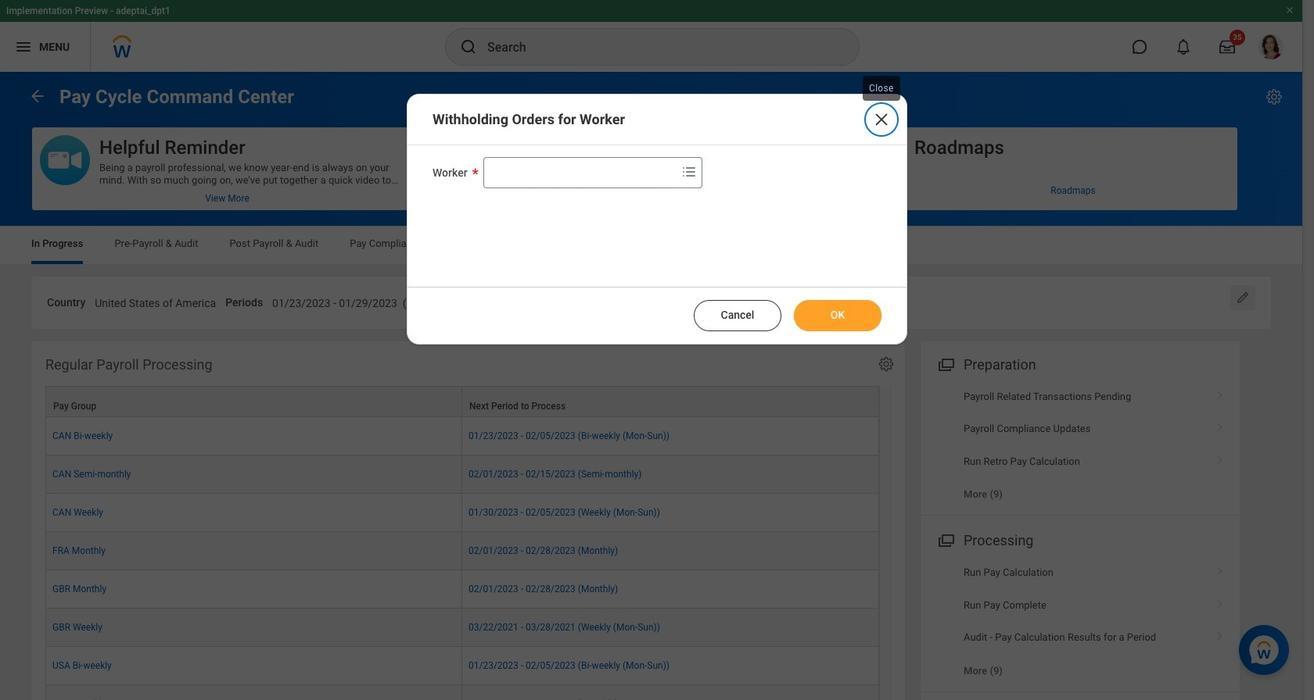 Task type: vqa. For each thing, say whether or not it's contained in the screenshot.
notifications large IMAGE
yes



Task type: describe. For each thing, give the bounding box(es) containing it.
previous page image
[[28, 86, 47, 105]]

2 row from the top
[[45, 418, 879, 456]]

3 row from the top
[[45, 456, 879, 494]]

2 chevron right image from the top
[[1210, 450, 1231, 466]]

9 row from the top
[[45, 686, 879, 701]]

profile logan mcneil element
[[1249, 30, 1293, 64]]

configure this page image
[[1265, 88, 1284, 106]]

2 chevron right image from the top
[[1210, 594, 1231, 610]]

6 row from the top
[[45, 571, 879, 609]]



Task type: locate. For each thing, give the bounding box(es) containing it.
list for second menu group icon from the bottom
[[921, 381, 1240, 511]]

4 row from the top
[[45, 494, 879, 533]]

1 vertical spatial chevron right image
[[1210, 594, 1231, 610]]

prompts image
[[680, 163, 698, 182]]

tooltip
[[860, 73, 903, 104]]

inbox large image
[[1220, 39, 1235, 55]]

main content
[[0, 72, 1303, 701]]

menu group image
[[935, 353, 956, 375], [935, 530, 956, 551]]

chevron right image
[[1210, 418, 1231, 434], [1210, 450, 1231, 466], [1210, 562, 1231, 578]]

notifications large image
[[1176, 39, 1192, 55]]

search image
[[459, 38, 478, 56]]

2 vertical spatial chevron right image
[[1210, 562, 1231, 578]]

0 vertical spatial menu group image
[[935, 353, 956, 375]]

1 chevron right image from the top
[[1210, 418, 1231, 434]]

list for 1st menu group icon from the bottom
[[921, 557, 1240, 688]]

1 vertical spatial chevron right image
[[1210, 450, 1231, 466]]

chevron right image
[[1210, 386, 1231, 401], [1210, 594, 1231, 610], [1210, 627, 1231, 642]]

dialog
[[407, 94, 908, 345]]

regular payroll processing element
[[31, 342, 905, 701]]

3 chevron right image from the top
[[1210, 562, 1231, 578]]

close environment banner image
[[1285, 5, 1295, 15]]

2 vertical spatial chevron right image
[[1210, 627, 1231, 642]]

1 vertical spatial menu group image
[[935, 530, 956, 551]]

0 vertical spatial list
[[921, 381, 1240, 511]]

3 chevron right image from the top
[[1210, 627, 1231, 642]]

banner
[[0, 0, 1303, 72]]

None text field
[[95, 288, 216, 315]]

edit image
[[1235, 290, 1251, 306]]

1 chevron right image from the top
[[1210, 386, 1231, 401]]

list
[[921, 381, 1240, 511], [921, 557, 1240, 688]]

1 menu group image from the top
[[935, 353, 956, 375]]

7 row from the top
[[45, 609, 879, 648]]

x image
[[872, 110, 891, 129]]

row
[[45, 386, 879, 418], [45, 418, 879, 456], [45, 456, 879, 494], [45, 494, 879, 533], [45, 533, 879, 571], [45, 571, 879, 609], [45, 609, 879, 648], [45, 648, 879, 686], [45, 686, 879, 701]]

8 row from the top
[[45, 648, 879, 686]]

None text field
[[272, 288, 499, 315], [720, 288, 866, 315], [272, 288, 499, 315], [720, 288, 866, 315]]

0 vertical spatial chevron right image
[[1210, 418, 1231, 434]]

5 row from the top
[[45, 533, 879, 571]]

2 list from the top
[[921, 557, 1240, 688]]

0 vertical spatial chevron right image
[[1210, 386, 1231, 401]]

Search field
[[484, 159, 676, 187]]

2 menu group image from the top
[[935, 530, 956, 551]]

1 list from the top
[[921, 381, 1240, 511]]

1 vertical spatial list
[[921, 557, 1240, 688]]

1 row from the top
[[45, 386, 879, 418]]

tab list
[[16, 227, 1287, 264]]



